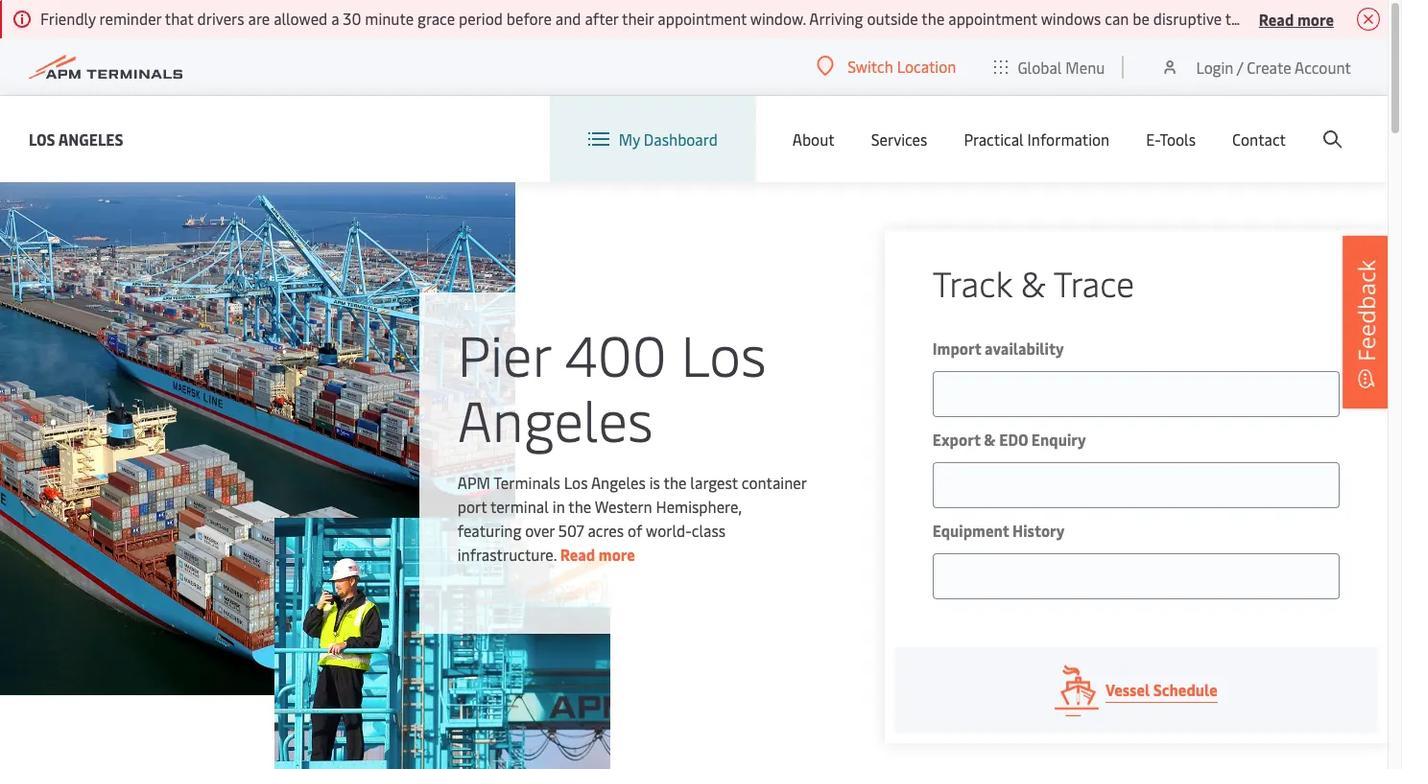 Task type: locate. For each thing, give the bounding box(es) containing it.
my
[[619, 129, 640, 150]]

1 vertical spatial the
[[568, 496, 591, 517]]

1 horizontal spatial read
[[1259, 8, 1294, 29]]

1 vertical spatial read
[[560, 544, 595, 565]]

container
[[742, 472, 806, 493]]

feedback
[[1350, 260, 1382, 362]]

the right in
[[568, 496, 591, 517]]

2 vertical spatial angeles
[[591, 472, 646, 493]]

practical
[[964, 129, 1024, 150]]

read more link
[[560, 544, 635, 565]]

about
[[793, 129, 835, 150]]

0 horizontal spatial more
[[599, 544, 635, 565]]

los
[[29, 128, 55, 149], [681, 315, 766, 391], [564, 472, 588, 493]]

0 vertical spatial los
[[29, 128, 55, 149]]

more up account
[[1297, 8, 1334, 29]]

0 vertical spatial read
[[1259, 8, 1294, 29]]

los inside 'link'
[[29, 128, 55, 149]]

world-
[[646, 520, 692, 541]]

0 horizontal spatial the
[[568, 496, 591, 517]]

0 horizontal spatial read
[[560, 544, 595, 565]]

history
[[1012, 520, 1065, 541]]

& left edo
[[984, 429, 996, 450]]

& for edo
[[984, 429, 996, 450]]

0 horizontal spatial &
[[984, 429, 996, 450]]

read more down acres
[[560, 544, 635, 565]]

read more up login / create account
[[1259, 8, 1334, 29]]

2 horizontal spatial los
[[681, 315, 766, 391]]

login / create account
[[1196, 56, 1351, 77]]

menu
[[1066, 56, 1105, 77]]

about button
[[793, 96, 835, 182]]

angeles inside 'link'
[[58, 128, 123, 149]]

more
[[1297, 8, 1334, 29], [599, 544, 635, 565]]

close alert image
[[1357, 8, 1380, 31]]

1 horizontal spatial more
[[1297, 8, 1334, 29]]

practical information button
[[964, 96, 1110, 182]]

practical information
[[964, 129, 1110, 150]]

the
[[664, 472, 687, 493], [568, 496, 591, 517]]

0 vertical spatial more
[[1297, 8, 1334, 29]]

services
[[871, 129, 927, 150]]

read down 507
[[560, 544, 595, 565]]

angeles for pier
[[458, 381, 653, 456]]

read inside button
[[1259, 8, 1294, 29]]

read for read more link
[[560, 544, 595, 565]]

1 vertical spatial read more
[[560, 544, 635, 565]]

& left "trace"
[[1021, 259, 1046, 306]]

export
[[933, 429, 981, 450]]

trace
[[1054, 259, 1135, 306]]

angeles
[[58, 128, 123, 149], [458, 381, 653, 456], [591, 472, 646, 493]]

more inside button
[[1297, 8, 1334, 29]]

angeles inside apm terminals los angeles is the largest container port terminal in the western hemisphere, featuring over 507 acres of world-class infrastructure.
[[591, 472, 646, 493]]

los for apm terminals los angeles is the largest container port terminal in the western hemisphere, featuring over 507 acres of world-class infrastructure.
[[564, 472, 588, 493]]

schedule
[[1153, 679, 1218, 701]]

availability
[[985, 338, 1064, 359]]

switch location button
[[817, 56, 956, 77]]

2 vertical spatial los
[[564, 472, 588, 493]]

contact button
[[1232, 96, 1286, 182]]

import
[[933, 338, 981, 359]]

infrastructure.
[[458, 544, 556, 565]]

0 horizontal spatial los
[[29, 128, 55, 149]]

read up login / create account
[[1259, 8, 1294, 29]]

apm
[[458, 472, 490, 493]]

&
[[1021, 259, 1046, 306], [984, 429, 996, 450]]

tools
[[1160, 129, 1196, 150]]

is
[[649, 472, 660, 493]]

more down acres
[[599, 544, 635, 565]]

largest
[[690, 472, 738, 493]]

the right is
[[664, 472, 687, 493]]

global
[[1018, 56, 1062, 77]]

1 vertical spatial los
[[681, 315, 766, 391]]

0 vertical spatial angeles
[[58, 128, 123, 149]]

los inside pier 400 los angeles
[[681, 315, 766, 391]]

my dashboard
[[619, 129, 718, 150]]

read more
[[1259, 8, 1334, 29], [560, 544, 635, 565]]

angeles inside pier 400 los angeles
[[458, 381, 653, 456]]

507
[[558, 520, 584, 541]]

0 horizontal spatial read more
[[560, 544, 635, 565]]

1 vertical spatial &
[[984, 429, 996, 450]]

los angeles pier 400 image
[[0, 182, 515, 696]]

contact
[[1232, 129, 1286, 150]]

e-tools button
[[1146, 96, 1196, 182]]

hemisphere,
[[656, 496, 742, 517]]

los inside apm terminals los angeles is the largest container port terminal in the western hemisphere, featuring over 507 acres of world-class infrastructure.
[[564, 472, 588, 493]]

dashboard
[[644, 129, 718, 150]]

1 horizontal spatial los
[[564, 472, 588, 493]]

e-tools
[[1146, 129, 1196, 150]]

account
[[1295, 56, 1351, 77]]

angeles for apm
[[591, 472, 646, 493]]

0 vertical spatial read more
[[1259, 8, 1334, 29]]

la secondary image
[[274, 518, 610, 770]]

read
[[1259, 8, 1294, 29], [560, 544, 595, 565]]

export & edo enquiry
[[933, 429, 1086, 450]]

track & trace
[[933, 259, 1135, 306]]

of
[[628, 520, 642, 541]]

1 vertical spatial more
[[599, 544, 635, 565]]

1 vertical spatial angeles
[[458, 381, 653, 456]]

/
[[1237, 56, 1243, 77]]

0 vertical spatial &
[[1021, 259, 1046, 306]]

vessel schedule
[[1105, 679, 1218, 701]]

1 horizontal spatial read more
[[1259, 8, 1334, 29]]

1 horizontal spatial the
[[664, 472, 687, 493]]

1 horizontal spatial &
[[1021, 259, 1046, 306]]



Task type: vqa. For each thing, say whether or not it's contained in the screenshot.
the rightmost more
yes



Task type: describe. For each thing, give the bounding box(es) containing it.
read more button
[[1259, 7, 1334, 31]]

400
[[565, 315, 667, 391]]

edo
[[999, 429, 1028, 450]]

terminal
[[490, 496, 549, 517]]

import availability
[[933, 338, 1064, 359]]

los for pier 400 los angeles
[[681, 315, 766, 391]]

equipment
[[933, 520, 1009, 541]]

apm terminals los angeles is the largest container port terminal in the western hemisphere, featuring over 507 acres of world-class infrastructure.
[[458, 472, 806, 565]]

read more for read more link
[[560, 544, 635, 565]]

pier
[[458, 315, 551, 391]]

login
[[1196, 56, 1234, 77]]

in
[[553, 496, 565, 517]]

0 vertical spatial the
[[664, 472, 687, 493]]

port
[[458, 496, 487, 517]]

services button
[[871, 96, 927, 182]]

& for trace
[[1021, 259, 1046, 306]]

global menu button
[[975, 38, 1124, 95]]

track
[[933, 259, 1012, 306]]

location
[[897, 56, 956, 77]]

login / create account link
[[1161, 38, 1351, 95]]

switch location
[[848, 56, 956, 77]]

vessel schedule link
[[894, 648, 1378, 734]]

terminals
[[494, 472, 560, 493]]

acres
[[588, 520, 624, 541]]

los angeles link
[[29, 127, 123, 151]]

vessel
[[1105, 679, 1150, 701]]

my dashboard button
[[588, 96, 718, 182]]

equipment history
[[933, 520, 1065, 541]]

read for read more button
[[1259, 8, 1294, 29]]

e-
[[1146, 129, 1160, 150]]

los angeles
[[29, 128, 123, 149]]

western
[[595, 496, 652, 517]]

create
[[1247, 56, 1291, 77]]

enquiry
[[1031, 429, 1086, 450]]

more for read more link
[[599, 544, 635, 565]]

read more for read more button
[[1259, 8, 1334, 29]]

class
[[692, 520, 726, 541]]

global menu
[[1018, 56, 1105, 77]]

more for read more button
[[1297, 8, 1334, 29]]

switch
[[848, 56, 893, 77]]

information
[[1027, 129, 1110, 150]]

over
[[525, 520, 555, 541]]

pier 400 los angeles
[[458, 315, 766, 456]]

feedback button
[[1343, 236, 1391, 409]]

featuring
[[458, 520, 521, 541]]



